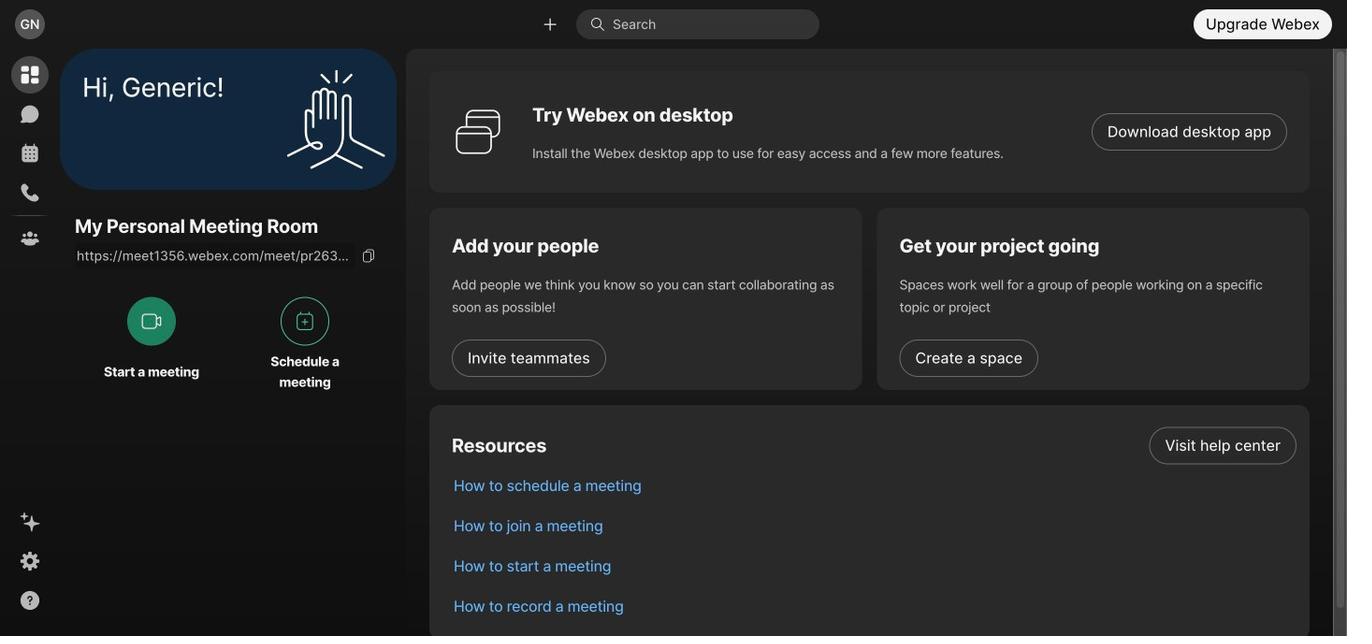 Task type: vqa. For each thing, say whether or not it's contained in the screenshot.
General tab
no



Task type: locate. For each thing, give the bounding box(es) containing it.
list item
[[439, 426, 1310, 466], [439, 466, 1310, 506], [439, 506, 1310, 546], [439, 546, 1310, 587], [439, 587, 1310, 627]]

two hands high fiving image
[[280, 63, 392, 175]]

None text field
[[75, 243, 355, 269]]

3 list item from the top
[[439, 506, 1310, 546]]

navigation
[[0, 49, 60, 636]]



Task type: describe. For each thing, give the bounding box(es) containing it.
2 list item from the top
[[439, 466, 1310, 506]]

webex tab list
[[11, 56, 49, 257]]

1 list item from the top
[[439, 426, 1310, 466]]

4 list item from the top
[[439, 546, 1310, 587]]

5 list item from the top
[[439, 587, 1310, 627]]



